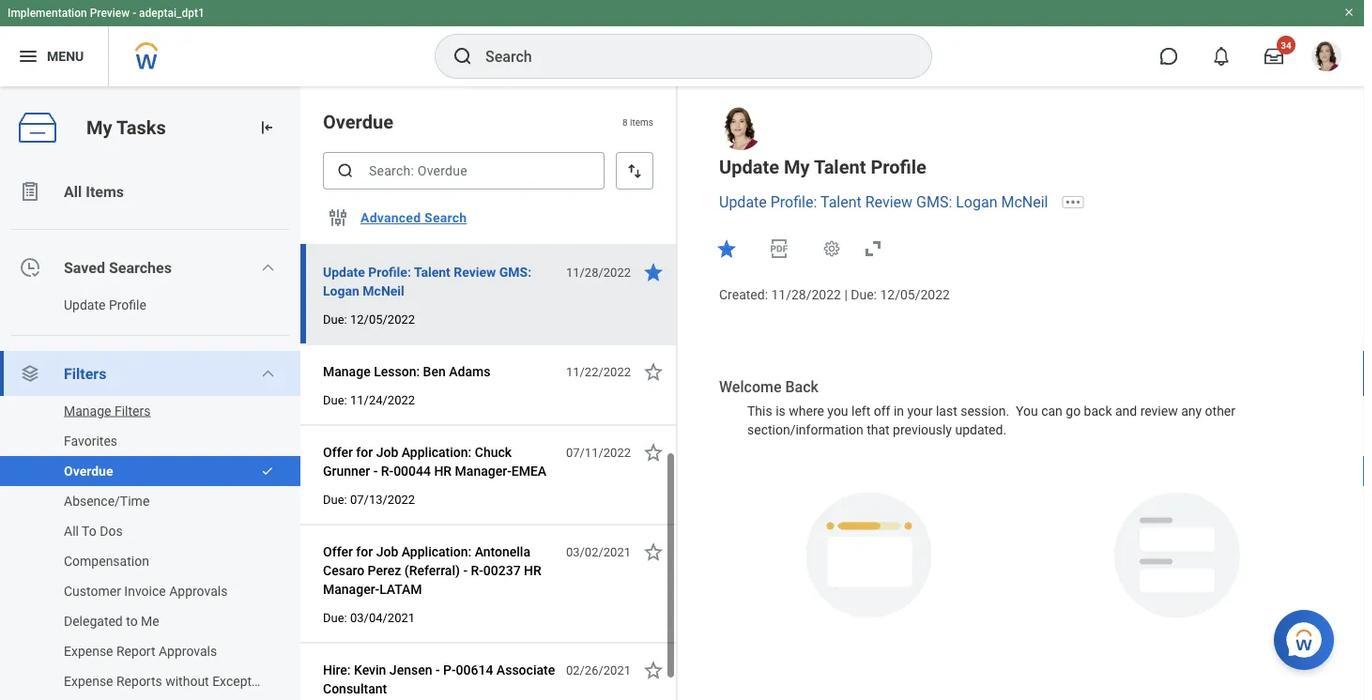 Task type: vqa. For each thing, say whether or not it's contained in the screenshot.
‎- to the left
yes



Task type: locate. For each thing, give the bounding box(es) containing it.
filters button
[[0, 351, 301, 396]]

profile:
[[771, 193, 817, 211], [368, 264, 411, 280]]

gms:
[[917, 193, 952, 211], [499, 264, 532, 280]]

created:
[[719, 287, 768, 303]]

0 horizontal spatial -
[[133, 7, 136, 20]]

1 vertical spatial profile:
[[368, 264, 411, 280]]

tasks
[[116, 117, 166, 139]]

0 horizontal spatial 12/05/2022
[[350, 312, 415, 326]]

due: right |
[[851, 287, 877, 303]]

talent down search
[[414, 264, 451, 280]]

update profile: talent review gms: logan mcneil down advanced search button
[[323, 264, 532, 299]]

without
[[165, 674, 209, 689]]

job up perez
[[376, 544, 398, 560]]

for for cesaro
[[356, 544, 373, 560]]

approvals inside expense report approvals button
[[159, 644, 217, 659]]

item list element
[[301, 86, 678, 701]]

1 list from the top
[[0, 169, 301, 701]]

welcome
[[719, 379, 782, 396]]

hire: kevin jensen - p-00614 associate consultant button
[[323, 659, 556, 701]]

00237
[[483, 563, 521, 578]]

job up 00044
[[376, 445, 398, 460]]

0 horizontal spatial mcneil
[[363, 283, 405, 299]]

update profile: talent review gms: logan mcneil link
[[719, 193, 1048, 211]]

profile logan mcneil image
[[1312, 41, 1342, 75]]

1 horizontal spatial r-
[[471, 563, 483, 578]]

application: up (referral)
[[402, 544, 472, 560]]

hr right the 00237
[[524, 563, 542, 578]]

1 horizontal spatial -
[[436, 663, 440, 678]]

due: for manage lesson: ben adams
[[323, 393, 347, 407]]

1 vertical spatial profile
[[109, 297, 146, 313]]

0 horizontal spatial filters
[[64, 365, 106, 383]]

r- up 07/13/2022
[[381, 463, 394, 479]]

search image inside item list element
[[336, 162, 355, 180]]

manager- down chuck
[[455, 463, 512, 479]]

0 horizontal spatial r-
[[381, 463, 394, 479]]

1 vertical spatial review
[[454, 264, 496, 280]]

exceptions
[[212, 674, 276, 689]]

2 star image from the top
[[642, 541, 665, 563]]

profile up update profile: talent review gms: logan mcneil link
[[871, 156, 927, 178]]

12/05/2022 inside item list element
[[350, 312, 415, 326]]

1 application: from the top
[[402, 445, 472, 460]]

manage up due: 11/24/2022
[[323, 364, 371, 379]]

my left tasks
[[86, 117, 112, 139]]

0 vertical spatial application:
[[402, 445, 472, 460]]

search image
[[452, 45, 474, 68], [336, 162, 355, 180]]

overdue button
[[0, 456, 252, 486]]

compensation
[[64, 554, 149, 569]]

hire: kevin jensen - p-00614 associate consultant
[[323, 663, 555, 697]]

filters
[[64, 365, 106, 383], [114, 403, 151, 419]]

application: for ‎-
[[402, 544, 472, 560]]

filters up favorites button
[[114, 403, 151, 419]]

list
[[0, 169, 301, 701], [0, 396, 301, 701]]

1 vertical spatial logan
[[323, 283, 360, 299]]

- inside menu banner
[[133, 7, 136, 20]]

1 vertical spatial filters
[[114, 403, 151, 419]]

saved
[[64, 259, 105, 277]]

0 vertical spatial job
[[376, 445, 398, 460]]

where
[[789, 404, 824, 419]]

configure image
[[327, 207, 349, 229]]

profile: up "due: 12/05/2022"
[[368, 264, 411, 280]]

chevron down image for saved searches
[[260, 260, 275, 275]]

application: up 00044
[[402, 445, 472, 460]]

approvals up without
[[159, 644, 217, 659]]

1 vertical spatial offer
[[323, 544, 353, 560]]

all
[[64, 183, 82, 200], [64, 524, 79, 539]]

star image right 02/26/2021
[[642, 659, 665, 682]]

1 vertical spatial for
[[356, 544, 373, 560]]

notifications large image
[[1212, 47, 1231, 66]]

chevron down image for filters
[[260, 366, 275, 381]]

0 vertical spatial all
[[64, 183, 82, 200]]

approvals right invoice
[[169, 584, 228, 599]]

2 chevron down image from the top
[[260, 366, 275, 381]]

03/04/2021
[[350, 611, 415, 625]]

review down search
[[454, 264, 496, 280]]

2 offer from the top
[[323, 544, 353, 560]]

1 vertical spatial hr
[[524, 563, 542, 578]]

for up grunner
[[356, 445, 373, 460]]

0 horizontal spatial ‎-
[[373, 463, 378, 479]]

for inside offer for job application: antonella cesaro perez (referral) ‎- r-00237 hr manager-latam
[[356, 544, 373, 560]]

1 vertical spatial 11/28/2022
[[771, 287, 841, 303]]

1 expense from the top
[[64, 644, 113, 659]]

approvals
[[169, 584, 228, 599], [159, 644, 217, 659]]

0 vertical spatial review
[[866, 193, 913, 211]]

overdue right transformation import image
[[323, 111, 393, 133]]

update profile button
[[0, 290, 282, 320]]

manage filters
[[64, 403, 151, 419]]

review up fullscreen icon
[[866, 193, 913, 211]]

filters up manage filters
[[64, 365, 106, 383]]

talent down update my talent profile
[[821, 193, 862, 211]]

1 horizontal spatial 11/28/2022
[[771, 287, 841, 303]]

0 vertical spatial 11/28/2022
[[566, 265, 631, 279]]

hire:
[[323, 663, 351, 678]]

searches
[[109, 259, 172, 277]]

dos
[[100, 524, 123, 539]]

offer
[[323, 445, 353, 460], [323, 544, 353, 560]]

0 vertical spatial profile:
[[771, 193, 817, 211]]

0 horizontal spatial logan
[[323, 283, 360, 299]]

star image
[[642, 261, 665, 284], [642, 541, 665, 563]]

hr inside offer for job application: chuck grunner ‎- r-00044 hr manager-emea
[[434, 463, 452, 479]]

my up 'view printable version (pdf)' image
[[784, 156, 810, 178]]

1 vertical spatial star image
[[642, 541, 665, 563]]

1 for from the top
[[356, 445, 373, 460]]

job inside offer for job application: antonella cesaro perez (referral) ‎- r-00237 hr manager-latam
[[376, 544, 398, 560]]

view printable version (pdf) image
[[768, 237, 791, 260]]

12/05/2022
[[880, 287, 950, 303], [350, 312, 415, 326]]

1 horizontal spatial review
[[866, 193, 913, 211]]

0 vertical spatial approvals
[[169, 584, 228, 599]]

1 job from the top
[[376, 445, 398, 460]]

due: 12/05/2022
[[323, 312, 415, 326]]

1 offer from the top
[[323, 445, 353, 460]]

star image right 11/22/2022
[[642, 361, 665, 383]]

1 horizontal spatial filters
[[114, 403, 151, 419]]

0 horizontal spatial profile
[[109, 297, 146, 313]]

star image right 07/11/2022
[[642, 441, 665, 464]]

0 vertical spatial star image
[[642, 261, 665, 284]]

1 vertical spatial r-
[[471, 563, 483, 578]]

- left p-
[[436, 663, 440, 678]]

11/24/2022
[[350, 393, 415, 407]]

2 application: from the top
[[402, 544, 472, 560]]

perez
[[368, 563, 401, 578]]

for up perez
[[356, 544, 373, 560]]

chevron down image
[[260, 260, 275, 275], [260, 366, 275, 381]]

2 vertical spatial talent
[[414, 264, 451, 280]]

manage up favorites
[[64, 403, 111, 419]]

all left items on the top left of the page
[[64, 183, 82, 200]]

chevron down image inside filters dropdown button
[[260, 366, 275, 381]]

11/28/2022
[[566, 265, 631, 279], [771, 287, 841, 303]]

2 list from the top
[[0, 396, 301, 701]]

2 expense from the top
[[64, 674, 113, 689]]

employee's photo (logan mcneil) image
[[719, 107, 763, 150]]

1 vertical spatial 12/05/2022
[[350, 312, 415, 326]]

update profile: talent review gms: logan mcneil up fullscreen icon
[[719, 193, 1048, 211]]

expense left reports
[[64, 674, 113, 689]]

0 vertical spatial manage
[[323, 364, 371, 379]]

reports
[[116, 674, 162, 689]]

overdue down favorites
[[64, 463, 113, 479]]

11/28/2022 inside item list element
[[566, 265, 631, 279]]

0 vertical spatial -
[[133, 7, 136, 20]]

0 vertical spatial mcneil
[[1001, 193, 1048, 211]]

0 vertical spatial offer
[[323, 445, 353, 460]]

check image
[[261, 465, 274, 478]]

filters inside dropdown button
[[64, 365, 106, 383]]

0 vertical spatial manager-
[[455, 463, 512, 479]]

0 vertical spatial update profile: talent review gms: logan mcneil
[[719, 193, 1048, 211]]

0 vertical spatial search image
[[452, 45, 474, 68]]

0 horizontal spatial my
[[86, 117, 112, 139]]

star image for update profile: talent review gms: logan mcneil
[[642, 261, 665, 284]]

manage filters button
[[0, 396, 282, 426]]

0 vertical spatial overdue
[[323, 111, 393, 133]]

gms: inside button
[[499, 264, 532, 280]]

8
[[623, 116, 628, 128]]

0 vertical spatial talent
[[814, 156, 866, 178]]

12/05/2022 down fullscreen icon
[[880, 287, 950, 303]]

0 vertical spatial gms:
[[917, 193, 952, 211]]

p-
[[443, 663, 456, 678]]

justify image
[[17, 45, 39, 68]]

r-
[[381, 463, 394, 479], [471, 563, 483, 578]]

cesaro
[[323, 563, 364, 578]]

ben
[[423, 364, 446, 379]]

other
[[1205, 404, 1236, 419]]

due: down grunner
[[323, 493, 347, 507]]

manage inside manage filters button
[[64, 403, 111, 419]]

1 horizontal spatial gms:
[[917, 193, 952, 211]]

talent up update profile: talent review gms: logan mcneil link
[[814, 156, 866, 178]]

r- down antonella
[[471, 563, 483, 578]]

1 vertical spatial chevron down image
[[260, 366, 275, 381]]

offer for job application: chuck grunner ‎- r-00044 hr manager-emea button
[[323, 441, 556, 483]]

mcneil inside button
[[363, 283, 405, 299]]

0 vertical spatial my
[[86, 117, 112, 139]]

0 horizontal spatial 11/28/2022
[[566, 265, 631, 279]]

0 horizontal spatial gms:
[[499, 264, 532, 280]]

star image for 02/26/2021
[[642, 659, 665, 682]]

0 horizontal spatial profile:
[[368, 264, 411, 280]]

all left "to"
[[64, 524, 79, 539]]

profile: inside button
[[368, 264, 411, 280]]

due: left 03/04/2021
[[323, 611, 347, 625]]

due: up due: 11/24/2022
[[323, 312, 347, 326]]

job inside offer for job application: chuck grunner ‎- r-00044 hr manager-emea
[[376, 445, 398, 460]]

close environment banner image
[[1344, 7, 1355, 18]]

offer up grunner
[[323, 445, 353, 460]]

0 horizontal spatial manage
[[64, 403, 111, 419]]

1 vertical spatial gms:
[[499, 264, 532, 280]]

1 vertical spatial application:
[[402, 544, 472, 560]]

1 vertical spatial manager-
[[323, 582, 380, 597]]

2 all from the top
[[64, 524, 79, 539]]

update profile: talent review gms: logan mcneil inside button
[[323, 264, 532, 299]]

0 vertical spatial ‎-
[[373, 463, 378, 479]]

overdue
[[323, 111, 393, 133], [64, 463, 113, 479]]

search
[[424, 210, 467, 226]]

offer up cesaro
[[323, 544, 353, 560]]

0 vertical spatial expense
[[64, 644, 113, 659]]

my tasks element
[[0, 86, 301, 701]]

offer for job application: antonella cesaro perez (referral) ‎- r-00237 hr manager-latam button
[[323, 541, 556, 601]]

updated.
[[955, 422, 1007, 438]]

1 horizontal spatial overdue
[[323, 111, 393, 133]]

approvals inside customer invoice approvals button
[[169, 584, 228, 599]]

1 vertical spatial search image
[[336, 162, 355, 180]]

1 horizontal spatial hr
[[524, 563, 542, 578]]

1 horizontal spatial mcneil
[[1001, 193, 1048, 211]]

12/05/2022 up lesson:
[[350, 312, 415, 326]]

0 horizontal spatial search image
[[336, 162, 355, 180]]

grunner
[[323, 463, 370, 479]]

8 items
[[623, 116, 654, 128]]

1 vertical spatial expense
[[64, 674, 113, 689]]

emea
[[512, 463, 547, 479]]

1 vertical spatial ‎-
[[463, 563, 468, 578]]

profile: down update my talent profile
[[771, 193, 817, 211]]

update
[[719, 156, 779, 178], [719, 193, 767, 211], [323, 264, 365, 280], [64, 297, 106, 313]]

offer for offer for job application: chuck grunner ‎- r-00044 hr manager-emea
[[323, 445, 353, 460]]

expense down delegated
[[64, 644, 113, 659]]

profile down saved searches
[[109, 297, 146, 313]]

1 chevron down image from the top
[[260, 260, 275, 275]]

job
[[376, 445, 398, 460], [376, 544, 398, 560]]

offer for offer for job application: antonella cesaro perez (referral) ‎- r-00237 hr manager-latam
[[323, 544, 353, 560]]

all for all items
[[64, 183, 82, 200]]

1 horizontal spatial manager-
[[455, 463, 512, 479]]

0 vertical spatial chevron down image
[[260, 260, 275, 275]]

2 job from the top
[[376, 544, 398, 560]]

1 horizontal spatial 12/05/2022
[[880, 287, 950, 303]]

update profile
[[64, 297, 146, 313]]

1 horizontal spatial update profile: talent review gms: logan mcneil
[[719, 193, 1048, 211]]

2 for from the top
[[356, 544, 373, 560]]

1 vertical spatial overdue
[[64, 463, 113, 479]]

manage inside manage lesson: ben adams button
[[323, 364, 371, 379]]

0 vertical spatial profile
[[871, 156, 927, 178]]

perspective image
[[19, 362, 41, 385]]

hr right 00044
[[434, 463, 452, 479]]

0 horizontal spatial review
[[454, 264, 496, 280]]

0 vertical spatial logan
[[956, 193, 998, 211]]

session.
[[961, 404, 1010, 419]]

r- inside offer for job application: chuck grunner ‎- r-00044 hr manager-emea
[[381, 463, 394, 479]]

1 vertical spatial update profile: talent review gms: logan mcneil
[[323, 264, 532, 299]]

1 vertical spatial my
[[784, 156, 810, 178]]

approvals for customer invoice approvals
[[169, 584, 228, 599]]

manager- down cesaro
[[323, 582, 380, 597]]

star image for offer for job application: antonella cesaro perez (referral) ‎- r-00237 hr manager-latam
[[642, 541, 665, 563]]

offer inside offer for job application: chuck grunner ‎- r-00044 hr manager-emea
[[323, 445, 353, 460]]

review
[[866, 193, 913, 211], [454, 264, 496, 280]]

star image
[[716, 237, 738, 260], [642, 361, 665, 383], [642, 441, 665, 464], [642, 659, 665, 682]]

chevron down image inside saved searches dropdown button
[[260, 260, 275, 275]]

1 all from the top
[[64, 183, 82, 200]]

‎- right (referral)
[[463, 563, 468, 578]]

0 horizontal spatial update profile: talent review gms: logan mcneil
[[323, 264, 532, 299]]

last
[[936, 404, 958, 419]]

0 vertical spatial for
[[356, 445, 373, 460]]

(referral)
[[405, 563, 460, 578]]

that previously
[[867, 422, 952, 438]]

0 vertical spatial hr
[[434, 463, 452, 479]]

‎- right grunner
[[373, 463, 378, 479]]

1 vertical spatial job
[[376, 544, 398, 560]]

0 horizontal spatial hr
[[434, 463, 452, 479]]

- right preview
[[133, 7, 136, 20]]

application: inside offer for job application: chuck grunner ‎- r-00044 hr manager-emea
[[402, 445, 472, 460]]

1 vertical spatial mcneil
[[363, 283, 405, 299]]

1 horizontal spatial my
[[784, 156, 810, 178]]

application: inside offer for job application: antonella cesaro perez (referral) ‎- r-00237 hr manager-latam
[[402, 544, 472, 560]]

offer inside offer for job application: antonella cesaro perez (referral) ‎- r-00237 hr manager-latam
[[323, 544, 353, 560]]

favorites button
[[0, 426, 282, 456]]

delegated to me
[[64, 614, 159, 629]]

1 vertical spatial all
[[64, 524, 79, 539]]

0 horizontal spatial manager-
[[323, 582, 380, 597]]

1 vertical spatial approvals
[[159, 644, 217, 659]]

00044
[[394, 463, 431, 479]]

hr
[[434, 463, 452, 479], [524, 563, 542, 578]]

1 horizontal spatial profile
[[871, 156, 927, 178]]

sort image
[[625, 162, 644, 180]]

1 horizontal spatial ‎-
[[463, 563, 468, 578]]

1 horizontal spatial manage
[[323, 364, 371, 379]]

1 vertical spatial manage
[[64, 403, 111, 419]]

menu button
[[0, 26, 108, 86]]

1 star image from the top
[[642, 261, 665, 284]]

0 horizontal spatial overdue
[[64, 463, 113, 479]]

34 button
[[1254, 36, 1296, 77]]

due: left 11/24/2022
[[323, 393, 347, 407]]

0 vertical spatial filters
[[64, 365, 106, 383]]

1 vertical spatial -
[[436, 663, 440, 678]]

clock check image
[[19, 256, 41, 279]]

0 vertical spatial r-
[[381, 463, 394, 479]]

for inside offer for job application: chuck grunner ‎- r-00044 hr manager-emea
[[356, 445, 373, 460]]



Task type: describe. For each thing, give the bounding box(es) containing it.
07/13/2022
[[350, 493, 415, 507]]

lesson:
[[374, 364, 420, 379]]

fullscreen image
[[862, 237, 885, 260]]

off
[[874, 404, 891, 419]]

11/22/2022
[[566, 365, 631, 379]]

offer for job application: chuck grunner ‎- r-00044 hr manager-emea
[[323, 445, 547, 479]]

transformation import image
[[257, 118, 276, 137]]

03/02/2021
[[566, 545, 631, 559]]

antonella
[[475, 544, 531, 560]]

favorites
[[64, 433, 117, 449]]

update profile: talent review gms: logan mcneil button
[[323, 261, 556, 302]]

is
[[776, 404, 786, 419]]

advanced search button
[[353, 199, 474, 237]]

inbox large image
[[1265, 47, 1284, 66]]

manager- inside offer for job application: chuck grunner ‎- r-00044 hr manager-emea
[[455, 463, 512, 479]]

consultant
[[323, 681, 387, 697]]

due: for offer for job application: chuck grunner ‎- r-00044 hr manager-emea
[[323, 493, 347, 507]]

can go
[[1042, 404, 1081, 419]]

saved searches
[[64, 259, 172, 277]]

adeptai_dpt1
[[139, 7, 205, 20]]

adams
[[449, 364, 491, 379]]

due: for update profile: talent review gms: logan mcneil
[[323, 312, 347, 326]]

section/information
[[748, 422, 864, 438]]

customer invoice approvals button
[[0, 577, 282, 607]]

00614
[[456, 663, 493, 678]]

menu
[[47, 48, 84, 64]]

star image for due: 07/13/2022
[[642, 441, 665, 464]]

latam
[[380, 582, 422, 597]]

due: 11/24/2022
[[323, 393, 415, 407]]

overdue inside item list element
[[323, 111, 393, 133]]

welcome back this is where you left off in your last session.  you can go back and review any other section/information that previously updated.
[[719, 379, 1239, 438]]

list containing all items
[[0, 169, 301, 701]]

and review
[[1116, 404, 1178, 419]]

gear image
[[823, 239, 841, 258]]

expense report approvals
[[64, 644, 217, 659]]

02/26/2021
[[566, 663, 631, 678]]

expense report approvals button
[[0, 637, 282, 667]]

any
[[1182, 404, 1202, 419]]

implementation preview -   adeptai_dpt1
[[8, 7, 205, 20]]

update inside update profile: talent review gms: logan mcneil button
[[323, 264, 365, 280]]

kevin
[[354, 663, 386, 678]]

all to dos
[[64, 524, 123, 539]]

manage lesson: ben adams
[[323, 364, 491, 379]]

filters inside button
[[114, 403, 151, 419]]

Search: Overdue text field
[[323, 152, 605, 190]]

chuck
[[475, 445, 512, 460]]

customer
[[64, 584, 121, 599]]

you
[[828, 404, 849, 419]]

star image for due: 11/24/2022
[[642, 361, 665, 383]]

due: 03/04/2021
[[323, 611, 415, 625]]

review inside button
[[454, 264, 496, 280]]

approvals for expense report approvals
[[159, 644, 217, 659]]

menu banner
[[0, 0, 1365, 86]]

profile inside button
[[109, 297, 146, 313]]

advanced search
[[361, 210, 467, 226]]

all to dos button
[[0, 517, 282, 547]]

update inside 'update profile' button
[[64, 297, 106, 313]]

clipboard image
[[19, 180, 41, 203]]

in
[[894, 404, 904, 419]]

my tasks
[[86, 117, 166, 139]]

expense for expense reports without exceptions
[[64, 674, 113, 689]]

star image up created:
[[716, 237, 738, 260]]

list containing manage filters
[[0, 396, 301, 701]]

your
[[908, 404, 933, 419]]

manager- inside offer for job application: antonella cesaro perez (referral) ‎- r-00237 hr manager-latam
[[323, 582, 380, 597]]

to
[[126, 614, 138, 629]]

r- inside offer for job application: antonella cesaro perez (referral) ‎- r-00237 hr manager-latam
[[471, 563, 483, 578]]

jensen
[[390, 663, 432, 678]]

manage for manage lesson: ben adams
[[323, 364, 371, 379]]

saved searches button
[[0, 245, 301, 290]]

Search Workday  search field
[[486, 36, 893, 77]]

for for grunner
[[356, 445, 373, 460]]

customer invoice approvals
[[64, 584, 228, 599]]

34
[[1281, 39, 1292, 51]]

this
[[748, 404, 773, 419]]

manage lesson: ben adams button
[[323, 361, 498, 383]]

implementation
[[8, 7, 87, 20]]

absence/time button
[[0, 486, 282, 517]]

all items button
[[0, 169, 301, 214]]

overdue inside "button"
[[64, 463, 113, 479]]

1 horizontal spatial logan
[[956, 193, 998, 211]]

talent inside update profile: talent review gms: logan mcneil
[[414, 264, 451, 280]]

- inside hire: kevin jensen - p-00614 associate consultant
[[436, 663, 440, 678]]

0 vertical spatial 12/05/2022
[[880, 287, 950, 303]]

report
[[116, 644, 155, 659]]

‎- inside offer for job application: antonella cesaro perez (referral) ‎- r-00237 hr manager-latam
[[463, 563, 468, 578]]

to
[[82, 524, 97, 539]]

job for perez
[[376, 544, 398, 560]]

absence/time
[[64, 493, 150, 509]]

‎- inside offer for job application: chuck grunner ‎- r-00044 hr manager-emea
[[373, 463, 378, 479]]

advanced
[[361, 210, 421, 226]]

compensation button
[[0, 547, 282, 577]]

1 horizontal spatial profile:
[[771, 193, 817, 211]]

update my talent profile
[[719, 156, 927, 178]]

back
[[1084, 404, 1112, 419]]

expense reports without exceptions
[[64, 674, 276, 689]]

all for all to dos
[[64, 524, 79, 539]]

logan inside button
[[323, 283, 360, 299]]

application: for 00044
[[402, 445, 472, 460]]

manage for manage filters
[[64, 403, 111, 419]]

associate
[[497, 663, 555, 678]]

delegated to me button
[[0, 607, 282, 637]]

expense for expense report approvals
[[64, 644, 113, 659]]

job for ‎-
[[376, 445, 398, 460]]

1 horizontal spatial search image
[[452, 45, 474, 68]]

hr inside offer for job application: antonella cesaro perez (referral) ‎- r-00237 hr manager-latam
[[524, 563, 542, 578]]

07/11/2022
[[566, 446, 631, 460]]

offer for job application: antonella cesaro perez (referral) ‎- r-00237 hr manager-latam
[[323, 544, 542, 597]]

items
[[86, 183, 124, 200]]

me
[[141, 614, 159, 629]]

due: 07/13/2022
[[323, 493, 415, 507]]

1 vertical spatial talent
[[821, 193, 862, 211]]

|
[[845, 287, 848, 303]]

due: for offer for job application: antonella cesaro perez (referral) ‎- r-00237 hr manager-latam
[[323, 611, 347, 625]]



